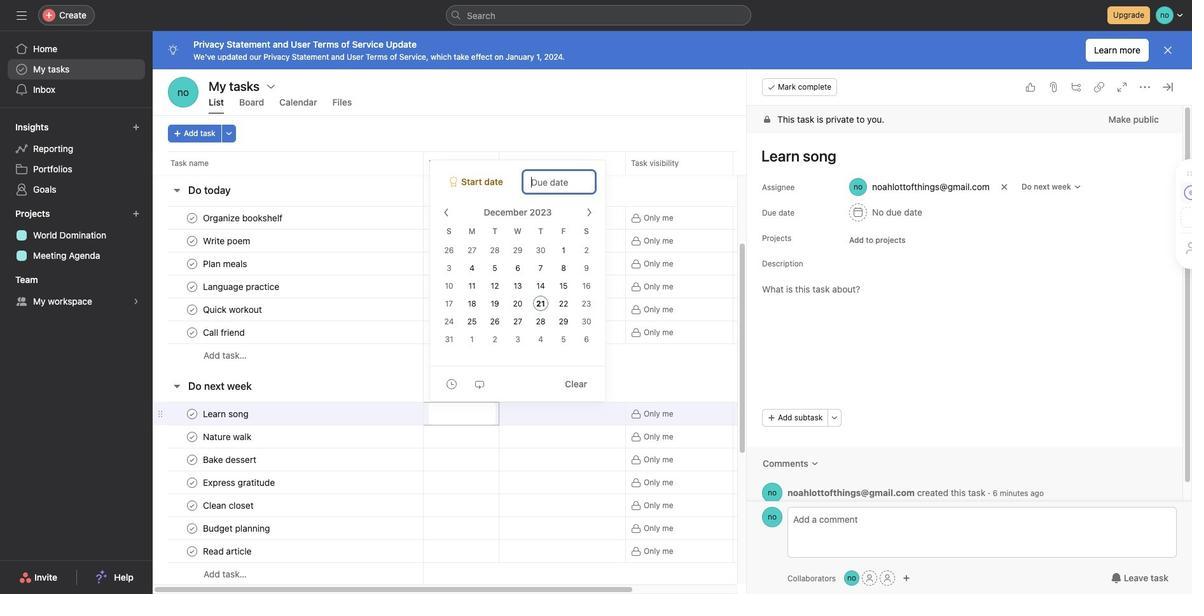 Task type: describe. For each thing, give the bounding box(es) containing it.
7 row from the top
[[153, 321, 862, 344]]

set to repeat image
[[475, 379, 485, 389]]

read article cell
[[153, 540, 424, 563]]

mark complete checkbox for task name text box within the "clean closet" "cell"
[[185, 498, 200, 513]]

mark complete image for task name text box inside call friend cell
[[185, 325, 200, 340]]

mark complete checkbox for task name text box within the language practice cell
[[185, 279, 200, 294]]

bake dessert cell
[[153, 448, 424, 472]]

mark complete checkbox for task name text box inside plan meals cell
[[185, 256, 200, 271]]

header recently assigned tree grid
[[153, 79, 862, 171]]

organize bookshelf cell
[[153, 206, 424, 230]]

mark complete checkbox for task name text field inside the read article cell
[[185, 544, 200, 559]]

global element
[[0, 31, 153, 108]]

remove assignee image
[[1001, 183, 1009, 191]]

add time image
[[447, 379, 457, 389]]

mark complete image for task name text box within the write poem cell
[[185, 233, 200, 249]]

show options image for header recently assigned tree grid
[[266, 81, 276, 91]]

see details, my workspace image
[[132, 298, 140, 305]]

4 row from the top
[[153, 252, 862, 276]]

mark complete image for task name text field inside the read article cell
[[185, 544, 200, 559]]

linked projects for bake dessert cell
[[499, 448, 626, 472]]

mark complete image for task name text field in express gratitude cell
[[185, 475, 200, 490]]

collapse task list for this section image
[[172, 185, 182, 195]]

mark complete checkbox for task name text field inside learn song cell
[[185, 406, 200, 422]]

task name text field for tenth row
[[200, 431, 255, 443]]

8 row from the top
[[153, 344, 862, 367]]

mark complete image for task name text box inside bake dessert cell
[[185, 452, 200, 467]]

mark complete image for task name text box in the nature walk cell
[[185, 429, 200, 445]]

language practice cell
[[153, 275, 424, 298]]

quick workout cell
[[153, 298, 424, 321]]

15 row from the top
[[153, 540, 862, 563]]

more actions for this task image
[[1141, 82, 1151, 92]]

collapse task list for this section image
[[172, 381, 182, 391]]

clean closet cell
[[153, 494, 424, 517]]

task name text field for 6th row from the bottom
[[200, 453, 260, 466]]

add subtask image
[[1072, 82, 1082, 92]]

write poem cell
[[153, 229, 424, 253]]

learn song cell
[[153, 402, 424, 426]]

Search tasks, projects, and more text field
[[446, 5, 752, 25]]

teams element
[[0, 269, 153, 314]]

mark complete checkbox for task name text field inside organize bookshelf cell
[[185, 210, 200, 226]]

attachments: add a file to this task, learn song image
[[1049, 82, 1059, 92]]

hide sidebar image
[[17, 10, 27, 20]]

linked projects for express gratitude cell
[[499, 471, 626, 495]]

task name text field for express gratitude cell
[[200, 476, 279, 489]]

view profile settings image
[[168, 77, 199, 108]]

9 row from the top
[[153, 402, 862, 426]]

close details image
[[1163, 82, 1174, 92]]

task name text field for fourth row from the top
[[200, 257, 251, 270]]

linked projects for clean closet cell
[[499, 494, 626, 517]]

previous month image
[[442, 207, 452, 218]]

call friend cell
[[153, 321, 424, 344]]

mark complete image for task name text field inside the "budget planning" cell
[[185, 521, 200, 536]]

mark complete image for task name text box within the "clean closet" "cell"
[[185, 498, 200, 513]]

linked projects for nature walk cell
[[499, 425, 626, 449]]

11 row from the top
[[153, 448, 862, 472]]

add or remove collaborators image
[[845, 571, 860, 586]]

task name text field for read article cell
[[200, 545, 256, 558]]

3 row from the top
[[153, 229, 862, 253]]



Task type: locate. For each thing, give the bounding box(es) containing it.
task name text field inside "budget planning" cell
[[200, 522, 274, 535]]

mark complete checkbox inside learn song cell
[[185, 406, 200, 422]]

1 mark complete checkbox from the top
[[185, 233, 200, 249]]

mark complete checkbox inside call friend cell
[[185, 325, 200, 340]]

next month image
[[584, 207, 594, 218]]

task name text field for organize bookshelf cell
[[200, 212, 286, 224]]

7 mark complete checkbox from the top
[[185, 498, 200, 513]]

task name text field for "budget planning" cell
[[200, 522, 274, 535]]

column header
[[168, 151, 427, 175]]

4 mark complete image from the top
[[185, 475, 200, 490]]

6 task name text field from the top
[[200, 545, 256, 558]]

insights element
[[0, 116, 153, 202]]

Mark complete checkbox
[[185, 210, 200, 226], [185, 302, 200, 317], [185, 406, 200, 422], [185, 452, 200, 467], [185, 521, 200, 536], [185, 544, 200, 559]]

task name text field inside quick workout cell
[[200, 303, 266, 316]]

header do next week tree grid
[[153, 402, 862, 586]]

full screen image
[[1118, 82, 1128, 92]]

linked projects for budget planning cell
[[499, 517, 626, 540]]

dismiss image
[[1163, 45, 1174, 55]]

Due date text field
[[523, 171, 596, 193]]

mark complete image for task name text field within the quick workout cell
[[185, 302, 200, 317]]

3 mark complete image from the top
[[185, 256, 200, 271]]

2 row from the top
[[153, 206, 862, 230]]

task name text field inside read article cell
[[200, 545, 256, 558]]

14 row from the top
[[153, 517, 862, 540]]

banner
[[153, 31, 1193, 69]]

4 task name text field from the top
[[200, 326, 249, 339]]

10 row from the top
[[153, 425, 862, 449]]

5 mark complete checkbox from the top
[[185, 429, 200, 445]]

3 mark complete checkbox from the top
[[185, 279, 200, 294]]

4 task name text field from the top
[[200, 476, 279, 489]]

mark complete image inside express gratitude cell
[[185, 475, 200, 490]]

new project or portfolio image
[[132, 210, 140, 218]]

task name text field inside "clean closet" "cell"
[[200, 499, 258, 512]]

0 likes. click to like this task image
[[1026, 82, 1036, 92]]

Task name text field
[[200, 235, 254, 247], [200, 257, 251, 270], [200, 280, 283, 293], [200, 326, 249, 339], [200, 431, 255, 443], [200, 453, 260, 466], [200, 499, 258, 512]]

mark complete image inside plan meals cell
[[185, 256, 200, 271]]

budget planning cell
[[153, 517, 424, 540]]

5 task name text field from the top
[[200, 522, 274, 535]]

1 mark complete image from the top
[[185, 302, 200, 317]]

7 task name text field from the top
[[200, 499, 258, 512]]

task name text field for learn song cell
[[200, 408, 252, 420]]

more options image
[[831, 414, 839, 422]]

Task Name text field
[[754, 141, 1168, 171]]

mark complete checkbox for task name text box in the nature walk cell
[[185, 429, 200, 445]]

show options image
[[266, 81, 276, 91], [481, 160, 489, 167]]

1 row from the top
[[153, 151, 862, 175]]

task name text field inside organize bookshelf cell
[[200, 212, 286, 224]]

mark complete image inside learn song cell
[[185, 406, 200, 422]]

4 mark complete checkbox from the top
[[185, 325, 200, 340]]

mark complete image for task name text box inside plan meals cell
[[185, 256, 200, 271]]

3 mark complete checkbox from the top
[[185, 406, 200, 422]]

mark complete checkbox for task name text box inside call friend cell
[[185, 325, 200, 340]]

mark complete checkbox inside organize bookshelf cell
[[185, 210, 200, 226]]

task name text field inside bake dessert cell
[[200, 453, 260, 466]]

more actions image
[[225, 130, 233, 137]]

mark complete image for task name text field inside organize bookshelf cell
[[185, 210, 200, 226]]

6 mark complete checkbox from the top
[[185, 544, 200, 559]]

task name text field for quick workout cell
[[200, 303, 266, 316]]

4 mark complete image from the top
[[185, 279, 200, 294]]

main content
[[747, 106, 1183, 519]]

mark complete image
[[185, 210, 200, 226], [185, 233, 200, 249], [185, 256, 200, 271], [185, 279, 200, 294], [185, 325, 200, 340], [185, 429, 200, 445], [185, 521, 200, 536]]

task name text field inside language practice cell
[[200, 280, 283, 293]]

2 task name text field from the top
[[200, 303, 266, 316]]

None text field
[[429, 403, 496, 425]]

mark complete image inside quick workout cell
[[185, 302, 200, 317]]

task name text field for 3rd row from the top of the page
[[200, 235, 254, 247]]

mark complete checkbox for task name text field within the quick workout cell
[[185, 302, 200, 317]]

mark complete checkbox inside "budget planning" cell
[[185, 521, 200, 536]]

copy task link image
[[1095, 82, 1105, 92]]

mark complete image inside call friend cell
[[185, 325, 200, 340]]

6 task name text field from the top
[[200, 453, 260, 466]]

6 mark complete image from the top
[[185, 429, 200, 445]]

5 row from the top
[[153, 275, 862, 298]]

new insights image
[[132, 123, 140, 131]]

16 row from the top
[[153, 563, 862, 586]]

open user profile image
[[762, 507, 783, 528]]

task name text field for fifth row from the top of the page
[[200, 280, 283, 293]]

mark complete checkbox inside bake dessert cell
[[185, 452, 200, 467]]

task name text field for 13th row from the top
[[200, 499, 258, 512]]

4 mark complete checkbox from the top
[[185, 452, 200, 467]]

express gratitude cell
[[153, 471, 424, 495]]

5 mark complete checkbox from the top
[[185, 521, 200, 536]]

none text field inside row
[[429, 403, 496, 425]]

2 mark complete checkbox from the top
[[185, 302, 200, 317]]

show options image for 2nd row from the top
[[481, 160, 489, 167]]

task name text field inside call friend cell
[[200, 326, 249, 339]]

row
[[153, 151, 862, 175], [153, 206, 862, 230], [153, 229, 862, 253], [153, 252, 862, 276], [153, 275, 862, 298], [153, 298, 862, 321], [153, 321, 862, 344], [153, 344, 862, 367], [153, 402, 862, 426], [153, 425, 862, 449], [153, 448, 862, 472], [153, 471, 862, 495], [153, 494, 862, 517], [153, 517, 862, 540], [153, 540, 862, 563], [153, 563, 862, 586]]

mark complete image inside organize bookshelf cell
[[185, 210, 200, 226]]

mark complete image for task name text field inside learn song cell
[[185, 406, 200, 422]]

mark complete checkbox inside plan meals cell
[[185, 256, 200, 271]]

plan meals cell
[[153, 252, 424, 276]]

5 task name text field from the top
[[200, 431, 255, 443]]

mark complete image inside "clean closet" "cell"
[[185, 498, 200, 513]]

3 task name text field from the top
[[200, 408, 252, 420]]

2 mark complete image from the top
[[185, 406, 200, 422]]

1 vertical spatial show options image
[[481, 160, 489, 167]]

task name text field inside plan meals cell
[[200, 257, 251, 270]]

task name text field for 7th row from the top
[[200, 326, 249, 339]]

2 mark complete image from the top
[[185, 233, 200, 249]]

mark complete image inside nature walk cell
[[185, 429, 200, 445]]

1 mark complete image from the top
[[185, 210, 200, 226]]

2 mark complete checkbox from the top
[[185, 256, 200, 271]]

task name text field inside write poem cell
[[200, 235, 254, 247]]

mark complete image for task name text box within the language practice cell
[[185, 279, 200, 294]]

mark complete checkbox inside write poem cell
[[185, 233, 200, 249]]

5 mark complete image from the top
[[185, 325, 200, 340]]

mark complete image inside "budget planning" cell
[[185, 521, 200, 536]]

linked projects for read article cell
[[499, 540, 626, 563]]

mark complete checkbox inside "clean closet" "cell"
[[185, 498, 200, 513]]

task name text field inside express gratitude cell
[[200, 476, 279, 489]]

mark complete checkbox inside express gratitude cell
[[185, 475, 200, 490]]

1 horizontal spatial show options image
[[481, 160, 489, 167]]

mark complete image inside language practice cell
[[185, 279, 200, 294]]

6 row from the top
[[153, 298, 862, 321]]

mark complete image inside read article cell
[[185, 544, 200, 559]]

0 horizontal spatial show options image
[[266, 81, 276, 91]]

mark complete checkbox inside nature walk cell
[[185, 429, 200, 445]]

mark complete checkbox inside language practice cell
[[185, 279, 200, 294]]

0 vertical spatial show options image
[[266, 81, 276, 91]]

mark complete checkbox for task name text field inside the "budget planning" cell
[[185, 521, 200, 536]]

6 mark complete checkbox from the top
[[185, 475, 200, 490]]

Mark complete checkbox
[[185, 233, 200, 249], [185, 256, 200, 271], [185, 279, 200, 294], [185, 325, 200, 340], [185, 429, 200, 445], [185, 475, 200, 490], [185, 498, 200, 513]]

mark complete checkbox for task name text box within the write poem cell
[[185, 233, 200, 249]]

3 mark complete image from the top
[[185, 452, 200, 467]]

1 task name text field from the top
[[200, 212, 286, 224]]

task name text field inside learn song cell
[[200, 408, 252, 420]]

add or remove collaborators image
[[903, 575, 911, 582]]

mark complete checkbox for task name text field in express gratitude cell
[[185, 475, 200, 490]]

learn song dialog
[[747, 69, 1193, 594]]

2 task name text field from the top
[[200, 257, 251, 270]]

mark complete checkbox inside quick workout cell
[[185, 302, 200, 317]]

main content inside learn song dialog
[[747, 106, 1183, 519]]

mark complete image inside write poem cell
[[185, 233, 200, 249]]

12 row from the top
[[153, 471, 862, 495]]

header do today tree grid
[[153, 206, 862, 367]]

13 row from the top
[[153, 494, 862, 517]]

show options image
[[608, 160, 615, 167]]

nature walk cell
[[153, 425, 424, 449]]

projects element
[[0, 202, 153, 269]]

1 task name text field from the top
[[200, 235, 254, 247]]

mark complete image inside bake dessert cell
[[185, 452, 200, 467]]

3 task name text field from the top
[[200, 280, 283, 293]]

5 mark complete image from the top
[[185, 498, 200, 513]]

mark complete checkbox inside read article cell
[[185, 544, 200, 559]]

mark complete image
[[185, 302, 200, 317], [185, 406, 200, 422], [185, 452, 200, 467], [185, 475, 200, 490], [185, 498, 200, 513], [185, 544, 200, 559]]

open user profile image
[[762, 483, 783, 503]]

Task name text field
[[200, 212, 286, 224], [200, 303, 266, 316], [200, 408, 252, 420], [200, 476, 279, 489], [200, 522, 274, 535], [200, 545, 256, 558]]

7 mark complete image from the top
[[185, 521, 200, 536]]

task name text field inside nature walk cell
[[200, 431, 255, 443]]

6 mark complete image from the top
[[185, 544, 200, 559]]

1 mark complete checkbox from the top
[[185, 210, 200, 226]]



Task type: vqa. For each thing, say whether or not it's contained in the screenshot.
Task name text field within the Write poem cell
yes



